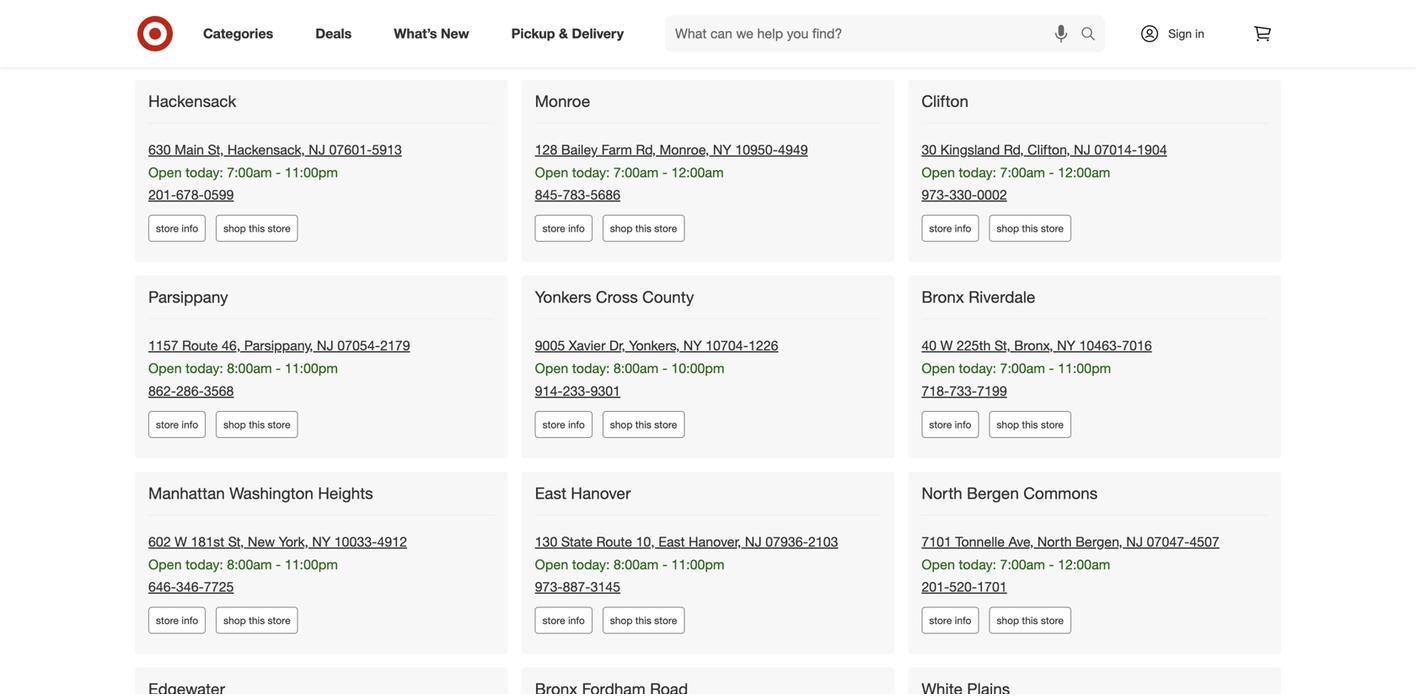 Task type: describe. For each thing, give the bounding box(es) containing it.
shop this store for yonkers cross county
[[610, 418, 677, 431]]

8:00am inside 602 w 181st st, new york, ny 10033-4912 open today: 8:00am - 11:00pm 646-346-7725
[[227, 557, 272, 573]]

8:00am inside 9005 xavier dr, yonkers, ny 10704-1226 open today: 8:00am - 10:00pm 914-233-9301
[[614, 360, 659, 377]]

shop this store for manhattan washington heights
[[224, 615, 291, 627]]

store info for bronx riverdale
[[929, 418, 972, 431]]

rd, inside 30 kingsland rd, clifton, nj 07014-1904 open today: 7:00am - 12:00am 973-330-0002
[[1004, 142, 1024, 158]]

store down 130 state route 10, east hanover, nj 07936-2103 open today: 8:00am - 11:00pm 973-887-3145
[[654, 615, 677, 627]]

shop for bronx riverdale
[[997, 418, 1019, 431]]

st, for bronx riverdale
[[995, 338, 1011, 354]]

346-
[[176, 579, 204, 596]]

bergen,
[[1076, 534, 1123, 550]]

10704-
[[706, 338, 749, 354]]

nj for clifton
[[1074, 142, 1091, 158]]

store info for parsippany
[[156, 418, 198, 431]]

w for bronx
[[941, 338, 953, 354]]

2103
[[808, 534, 838, 550]]

shop this store for clifton
[[997, 222, 1064, 235]]

store down 678-
[[156, 222, 179, 235]]

clifton link
[[922, 91, 972, 111]]

233-
[[563, 383, 591, 400]]

store info link for clifton
[[922, 215, 979, 242]]

11:00pm inside 40 w 225th st, bronx, ny 10463-7016 open today: 7:00am - 11:00pm 718-733-7199
[[1058, 360, 1111, 377]]

shop this store button for parsippany
[[216, 411, 298, 438]]

parsippany link
[[148, 288, 232, 308]]

bergen
[[967, 484, 1019, 503]]

open inside 9005 xavier dr, yonkers, ny 10704-1226 open today: 8:00am - 10:00pm 914-233-9301
[[535, 360, 569, 377]]

07601-
[[329, 142, 372, 158]]

bronx,
[[1014, 338, 1053, 354]]

store down 862-
[[156, 418, 179, 431]]

store info link for manhattan washington heights
[[148, 607, 206, 634]]

open inside 130 state route 10, east hanover, nj 07936-2103 open today: 8:00am - 11:00pm 973-887-3145
[[535, 557, 569, 573]]

new inside 602 w 181st st, new york, ny 10033-4912 open today: 8:00am - 11:00pm 646-346-7725
[[248, 534, 275, 550]]

1226
[[749, 338, 779, 354]]

shop for hackensack
[[224, 222, 246, 235]]

store info link for north bergen commons
[[922, 607, 979, 634]]

main
[[175, 142, 204, 158]]

today: inside 128 bailey farm rd, monroe, ny 10950-4949 open today: 7:00am - 12:00am 845-783-5686
[[572, 164, 610, 181]]

shop this store for monroe
[[610, 222, 677, 235]]

store info link for monroe
[[535, 215, 593, 242]]

open inside the 630 main st, hackensack, nj 07601-5913 open today: 7:00am - 11:00pm 201-678-0599
[[148, 164, 182, 181]]

ave,
[[1009, 534, 1034, 550]]

east inside 130 state route 10, east hanover, nj 07936-2103 open today: 8:00am - 11:00pm 973-887-3145
[[659, 534, 685, 550]]

- inside the 630 main st, hackensack, nj 07601-5913 open today: 7:00am - 11:00pm 201-678-0599
[[276, 164, 281, 181]]

What can we help you find? suggestions appear below search field
[[665, 15, 1085, 52]]

520-
[[950, 579, 977, 596]]

783-
[[563, 187, 591, 203]]

monroe link
[[535, 91, 594, 111]]

3145
[[591, 579, 621, 596]]

cross
[[596, 288, 638, 307]]

hackensack
[[148, 91, 236, 111]]

0 vertical spatial east
[[535, 484, 567, 503]]

today: inside 7101 tonnelle ave, north bergen, nj 07047-4507 open today: 7:00am - 12:00am 201-520-1701
[[959, 557, 997, 573]]

east hanover
[[535, 484, 631, 503]]

shop this store for bronx riverdale
[[997, 418, 1064, 431]]

shop this store button for north bergen commons
[[989, 607, 1072, 634]]

602
[[148, 534, 171, 550]]

10033-
[[334, 534, 377, 550]]

shop this store button for yonkers cross county
[[603, 411, 685, 438]]

shop this store for north bergen commons
[[997, 615, 1064, 627]]

602 w 181st st, new york, ny 10033-4912 open today: 8:00am - 11:00pm 646-346-7725
[[148, 534, 407, 596]]

delivery
[[572, 25, 624, 42]]

973- inside 30 kingsland rd, clifton, nj 07014-1904 open today: 7:00am - 12:00am 973-330-0002
[[922, 187, 950, 203]]

manhattan washington heights link
[[148, 484, 377, 504]]

130 state route 10, east hanover, nj 07936-2103 open today: 8:00am - 11:00pm 973-887-3145
[[535, 534, 838, 596]]

clifton
[[922, 91, 969, 111]]

- inside 30 kingsland rd, clifton, nj 07014-1904 open today: 7:00am - 12:00am 973-330-0002
[[1049, 164, 1054, 181]]

categories link
[[189, 15, 294, 52]]

602 w 181st st, new york, ny 10033-4912 link
[[148, 534, 407, 550]]

in
[[1196, 26, 1205, 41]]

info for hackensack
[[182, 222, 198, 235]]

7016
[[1122, 338, 1152, 354]]

this for yonkers cross county
[[636, 418, 652, 431]]

st, for manhattan washington heights
[[228, 534, 244, 550]]

commons
[[1024, 484, 1098, 503]]

7:00am for north bergen commons
[[1000, 557, 1045, 573]]

store info for north bergen commons
[[929, 615, 972, 627]]

sign
[[1169, 26, 1192, 41]]

2179
[[380, 338, 410, 354]]

10463-
[[1080, 338, 1122, 354]]

this for monroe
[[636, 222, 652, 235]]

shop this store button for manhattan washington heights
[[216, 607, 298, 634]]

201- inside the 630 main st, hackensack, nj 07601-5913 open today: 7:00am - 11:00pm 201-678-0599
[[148, 187, 176, 203]]

manhattan washington heights
[[148, 484, 373, 503]]

1 horizontal spatial new
[[441, 25, 469, 42]]

this for manhattan washington heights
[[249, 615, 265, 627]]

pickup & delivery link
[[497, 15, 645, 52]]

46,
[[222, 338, 241, 354]]

ny inside 40 w 225th st, bronx, ny 10463-7016 open today: 7:00am - 11:00pm 718-733-7199
[[1057, 338, 1076, 354]]

630
[[148, 142, 171, 158]]

hanover,
[[689, 534, 741, 550]]

deals link
[[301, 15, 373, 52]]

1701
[[977, 579, 1007, 596]]

washington
[[229, 484, 314, 503]]

- inside 40 w 225th st, bronx, ny 10463-7016 open today: 7:00am - 11:00pm 718-733-7199
[[1049, 360, 1054, 377]]

state
[[561, 534, 593, 550]]

open inside 1157 route 46, parsippany, nj 07054-2179 open today: 8:00am - 11:00pm 862-286-3568
[[148, 360, 182, 377]]

info for yonkers cross county
[[568, 418, 585, 431]]

07014-
[[1095, 142, 1137, 158]]

east hanover link
[[535, 484, 634, 504]]

this for parsippany
[[249, 418, 265, 431]]

887-
[[563, 579, 591, 596]]

store down 128 bailey farm rd, monroe, ny 10950-4949 open today: 7:00am - 12:00am 845-783-5686
[[654, 222, 677, 235]]

shop this store for east hanover
[[610, 615, 677, 627]]

12:00am inside 30 kingsland rd, clifton, nj 07014-1904 open today: 7:00am - 12:00am 973-330-0002
[[1058, 164, 1111, 181]]

today: inside the 630 main st, hackensack, nj 07601-5913 open today: 7:00am - 11:00pm 201-678-0599
[[186, 164, 223, 181]]

1157 route 46, parsippany, nj 07054-2179 link
[[148, 338, 410, 354]]

store info link for bronx riverdale
[[922, 411, 979, 438]]

225th
[[957, 338, 991, 354]]

ny inside 602 w 181st st, new york, ny 10033-4912 open today: 8:00am - 11:00pm 646-346-7725
[[312, 534, 331, 550]]

this for east hanover
[[636, 615, 652, 627]]

30
[[922, 142, 937, 158]]

county
[[642, 288, 694, 307]]

7101 tonnelle ave, north bergen, nj 07047-4507 open today: 7:00am - 12:00am 201-520-1701
[[922, 534, 1220, 596]]

yonkers cross county link
[[535, 288, 698, 308]]

store down 40 w 225th st, bronx, ny 10463-7016 open today: 7:00am - 11:00pm 718-733-7199
[[1041, 418, 1064, 431]]

store info for monroe
[[543, 222, 585, 235]]

8:00am inside 1157 route 46, parsippany, nj 07054-2179 open today: 8:00am - 11:00pm 862-286-3568
[[227, 360, 272, 377]]

sign in
[[1169, 26, 1205, 41]]

info for parsippany
[[182, 418, 198, 431]]

0599
[[204, 187, 234, 203]]

this for clifton
[[1022, 222, 1038, 235]]

monroe,
[[660, 142, 709, 158]]

&
[[559, 25, 568, 42]]

store down the 646-
[[156, 615, 179, 627]]

646-346-7725 link
[[148, 579, 234, 596]]

718-733-7199 link
[[922, 383, 1007, 400]]

store info link for yonkers cross county
[[535, 411, 593, 438]]

store down 520-
[[929, 615, 952, 627]]

dr,
[[609, 338, 625, 354]]

- inside 1157 route 46, parsippany, nj 07054-2179 open today: 8:00am - 11:00pm 862-286-3568
[[276, 360, 281, 377]]

what's new
[[394, 25, 469, 42]]

store info for east hanover
[[543, 615, 585, 627]]

7:00am for bronx riverdale
[[1000, 360, 1045, 377]]

store down the 887-
[[543, 615, 566, 627]]

11:00pm inside 602 w 181st st, new york, ny 10033-4912 open today: 8:00am - 11:00pm 646-346-7725
[[285, 557, 338, 573]]

973-887-3145 link
[[535, 579, 621, 596]]

open inside 40 w 225th st, bronx, ny 10463-7016 open today: 7:00am - 11:00pm 718-733-7199
[[922, 360, 955, 377]]

shop this store button for east hanover
[[603, 607, 685, 634]]

7:00am inside the 630 main st, hackensack, nj 07601-5913 open today: 7:00am - 11:00pm 201-678-0599
[[227, 164, 272, 181]]

128 bailey farm rd, monroe, ny 10950-4949 open today: 7:00am - 12:00am 845-783-5686
[[535, 142, 808, 203]]

ny inside 128 bailey farm rd, monroe, ny 10950-4949 open today: 7:00am - 12:00am 845-783-5686
[[713, 142, 732, 158]]

this for bronx riverdale
[[1022, 418, 1038, 431]]

what's new link
[[380, 15, 490, 52]]

store down 330- at the right top of page
[[929, 222, 952, 235]]

0 vertical spatial north
[[922, 484, 963, 503]]

nj for parsippany
[[317, 338, 334, 354]]

7101
[[922, 534, 952, 550]]

973- inside 130 state route 10, east hanover, nj 07936-2103 open today: 8:00am - 11:00pm 973-887-3145
[[535, 579, 563, 596]]

845-
[[535, 187, 563, 203]]

store down 914- at the bottom
[[543, 418, 566, 431]]

30 kingsland rd, clifton, nj 07014-1904 link
[[922, 142, 1167, 158]]

yonkers,
[[629, 338, 680, 354]]

route inside 1157 route 46, parsippany, nj 07054-2179 open today: 8:00am - 11:00pm 862-286-3568
[[182, 338, 218, 354]]

630 main st, hackensack, nj 07601-5913 link
[[148, 142, 402, 158]]

1157
[[148, 338, 178, 354]]

store down the 630 main st, hackensack, nj 07601-5913 open today: 7:00am - 11:00pm 201-678-0599 at the top
[[268, 222, 291, 235]]

info for east hanover
[[568, 615, 585, 627]]

today: inside 9005 xavier dr, yonkers, ny 10704-1226 open today: 8:00am - 10:00pm 914-233-9301
[[572, 360, 610, 377]]

info for clifton
[[955, 222, 972, 235]]

info for manhattan washington heights
[[182, 615, 198, 627]]

route inside 130 state route 10, east hanover, nj 07936-2103 open today: 8:00am - 11:00pm 973-887-3145
[[597, 534, 632, 550]]

open inside 602 w 181st st, new york, ny 10033-4912 open today: 8:00am - 11:00pm 646-346-7725
[[148, 557, 182, 573]]

hackensack,
[[228, 142, 305, 158]]

5913
[[372, 142, 402, 158]]

9005 xavier dr, yonkers, ny 10704-1226 link
[[535, 338, 779, 354]]

862-
[[148, 383, 176, 400]]



Task type: locate. For each thing, give the bounding box(es) containing it.
0 horizontal spatial north
[[922, 484, 963, 503]]

this down 30 kingsland rd, clifton, nj 07014-1904 open today: 7:00am - 12:00am 973-330-0002
[[1022, 222, 1038, 235]]

1 horizontal spatial 201-
[[922, 579, 950, 596]]

1 vertical spatial route
[[597, 534, 632, 550]]

0 horizontal spatial rd,
[[636, 142, 656, 158]]

- down 7101 tonnelle ave, north bergen, nj 07047-4507 link
[[1049, 557, 1054, 573]]

0 horizontal spatial 973-
[[535, 579, 563, 596]]

today: inside 602 w 181st st, new york, ny 10033-4912 open today: 8:00am - 11:00pm 646-346-7725
[[186, 557, 223, 573]]

7:00am inside 40 w 225th st, bronx, ny 10463-7016 open today: 7:00am - 11:00pm 718-733-7199
[[1000, 360, 1045, 377]]

new left the 'york,'
[[248, 534, 275, 550]]

07047-
[[1147, 534, 1190, 550]]

1 vertical spatial 973-
[[535, 579, 563, 596]]

shop this store
[[224, 222, 291, 235], [610, 222, 677, 235], [997, 222, 1064, 235], [224, 418, 291, 431], [610, 418, 677, 431], [997, 418, 1064, 431], [224, 615, 291, 627], [610, 615, 677, 627], [997, 615, 1064, 627]]

shop down 7725
[[224, 615, 246, 627]]

w right 40
[[941, 338, 953, 354]]

10:00pm
[[671, 360, 725, 377]]

8:00am down 46,
[[227, 360, 272, 377]]

1 horizontal spatial east
[[659, 534, 685, 550]]

1 horizontal spatial 973-
[[922, 187, 950, 203]]

nj for hackensack
[[309, 142, 325, 158]]

what's
[[394, 25, 437, 42]]

manhattan
[[148, 484, 225, 503]]

shop this store button
[[216, 215, 298, 242], [603, 215, 685, 242], [989, 215, 1072, 242], [216, 411, 298, 438], [603, 411, 685, 438], [989, 411, 1072, 438], [216, 607, 298, 634], [603, 607, 685, 634], [989, 607, 1072, 634]]

9301
[[591, 383, 621, 400]]

shop for clifton
[[997, 222, 1019, 235]]

- down '9005 xavier dr, yonkers, ny 10704-1226' link
[[662, 360, 668, 377]]

shop this store button down the "0599"
[[216, 215, 298, 242]]

advertisement region
[[135, 0, 1282, 48]]

route
[[182, 338, 218, 354], [597, 534, 632, 550]]

7:00am inside 30 kingsland rd, clifton, nj 07014-1904 open today: 7:00am - 12:00am 973-330-0002
[[1000, 164, 1045, 181]]

1 vertical spatial st,
[[995, 338, 1011, 354]]

nj inside the 630 main st, hackensack, nj 07601-5913 open today: 7:00am - 11:00pm 201-678-0599
[[309, 142, 325, 158]]

store info for yonkers cross county
[[543, 418, 585, 431]]

store info link for parsippany
[[148, 411, 206, 438]]

12:00am for monroe
[[671, 164, 724, 181]]

store down 718-
[[929, 418, 952, 431]]

this down 130 state route 10, east hanover, nj 07936-2103 open today: 8:00am - 11:00pm 973-887-3145
[[636, 615, 652, 627]]

info for bronx riverdale
[[955, 418, 972, 431]]

0 horizontal spatial w
[[175, 534, 187, 550]]

store info down 733-
[[929, 418, 972, 431]]

7101 tonnelle ave, north bergen, nj 07047-4507 link
[[922, 534, 1220, 550]]

shop down 3145
[[610, 615, 633, 627]]

8:00am inside 130 state route 10, east hanover, nj 07936-2103 open today: 8:00am - 11:00pm 973-887-3145
[[614, 557, 659, 573]]

york,
[[279, 534, 308, 550]]

4912
[[377, 534, 407, 550]]

0 horizontal spatial east
[[535, 484, 567, 503]]

862-286-3568 link
[[148, 383, 234, 400]]

- inside 7101 tonnelle ave, north bergen, nj 07047-4507 open today: 7:00am - 12:00am 201-520-1701
[[1049, 557, 1054, 573]]

12:00am down 07014-
[[1058, 164, 1111, 181]]

0 vertical spatial w
[[941, 338, 953, 354]]

7:00am inside 7101 tonnelle ave, north bergen, nj 07047-4507 open today: 7:00am - 12:00am 201-520-1701
[[1000, 557, 1045, 573]]

733-
[[950, 383, 977, 400]]

ny inside 9005 xavier dr, yonkers, ny 10704-1226 open today: 8:00am - 10:00pm 914-233-9301
[[684, 338, 702, 354]]

this for north bergen commons
[[1022, 615, 1038, 627]]

monroe
[[535, 91, 590, 111]]

shop for east hanover
[[610, 615, 633, 627]]

8:00am down yonkers,
[[614, 360, 659, 377]]

12:00am down monroe,
[[671, 164, 724, 181]]

shop for manhattan washington heights
[[224, 615, 246, 627]]

st, inside the 630 main st, hackensack, nj 07601-5913 open today: 7:00am - 11:00pm 201-678-0599
[[208, 142, 224, 158]]

today:
[[186, 164, 223, 181], [572, 164, 610, 181], [959, 164, 997, 181], [186, 360, 223, 377], [572, 360, 610, 377], [959, 360, 997, 377], [186, 557, 223, 573], [572, 557, 610, 573], [959, 557, 997, 573]]

st, right 225th
[[995, 338, 1011, 354]]

farm
[[602, 142, 632, 158]]

12:00am
[[671, 164, 724, 181], [1058, 164, 1111, 181], [1058, 557, 1111, 573]]

today: down bailey
[[572, 164, 610, 181]]

shop this store button down 1701
[[989, 607, 1072, 634]]

open up 845-
[[535, 164, 569, 181]]

open down the 130
[[535, 557, 569, 573]]

this
[[249, 222, 265, 235], [636, 222, 652, 235], [1022, 222, 1038, 235], [249, 418, 265, 431], [636, 418, 652, 431], [1022, 418, 1038, 431], [249, 615, 265, 627], [636, 615, 652, 627], [1022, 615, 1038, 627]]

shop down the 9301
[[610, 418, 633, 431]]

shop this store button down 7725
[[216, 607, 298, 634]]

7:00am inside 128 bailey farm rd, monroe, ny 10950-4949 open today: 7:00am - 12:00am 845-783-5686
[[614, 164, 659, 181]]

store info link for east hanover
[[535, 607, 593, 634]]

new right what's
[[441, 25, 469, 42]]

north inside 7101 tonnelle ave, north bergen, nj 07047-4507 open today: 7:00am - 12:00am 201-520-1701
[[1038, 534, 1072, 550]]

this down 9005 xavier dr, yonkers, ny 10704-1226 open today: 8:00am - 10:00pm 914-233-9301
[[636, 418, 652, 431]]

shop this store down 5686
[[610, 222, 677, 235]]

today: down kingsland
[[959, 164, 997, 181]]

open down 1157
[[148, 360, 182, 377]]

- inside 128 bailey farm rd, monroe, ny 10950-4949 open today: 7:00am - 12:00am 845-783-5686
[[662, 164, 668, 181]]

store info link for hackensack
[[148, 215, 206, 242]]

today: up 201-678-0599 link
[[186, 164, 223, 181]]

1 rd, from the left
[[636, 142, 656, 158]]

1 horizontal spatial route
[[597, 534, 632, 550]]

today: inside 30 kingsland rd, clifton, nj 07014-1904 open today: 7:00am - 12:00am 973-330-0002
[[959, 164, 997, 181]]

1 horizontal spatial north
[[1038, 534, 1072, 550]]

- down 40 w 225th st, bronx, ny 10463-7016 link
[[1049, 360, 1054, 377]]

st, inside 40 w 225th st, bronx, ny 10463-7016 open today: 7:00am - 11:00pm 718-733-7199
[[995, 338, 1011, 354]]

0 vertical spatial 973-
[[922, 187, 950, 203]]

open inside 128 bailey farm rd, monroe, ny 10950-4949 open today: 7:00am - 12:00am 845-783-5686
[[535, 164, 569, 181]]

07936-
[[766, 534, 808, 550]]

0 vertical spatial route
[[182, 338, 218, 354]]

shop for yonkers cross county
[[610, 418, 633, 431]]

ny right the 'york,'
[[312, 534, 331, 550]]

open inside 7101 tonnelle ave, north bergen, nj 07047-4507 open today: 7:00am - 12:00am 201-520-1701
[[922, 557, 955, 573]]

shop this store button down 7199 at the bottom right of the page
[[989, 411, 1072, 438]]

open down 7101
[[922, 557, 955, 573]]

store info down 520-
[[929, 615, 972, 627]]

973-
[[922, 187, 950, 203], [535, 579, 563, 596]]

shop this store down 3145
[[610, 615, 677, 627]]

today: up 973-887-3145 link
[[572, 557, 610, 573]]

201- down 7101
[[922, 579, 950, 596]]

store down 7101 tonnelle ave, north bergen, nj 07047-4507 open today: 7:00am - 12:00am 201-520-1701
[[1041, 615, 1064, 627]]

st, right 181st
[[228, 534, 244, 550]]

130
[[535, 534, 558, 550]]

w right 602
[[175, 534, 187, 550]]

nj inside 30 kingsland rd, clifton, nj 07014-1904 open today: 7:00am - 12:00am 973-330-0002
[[1074, 142, 1091, 158]]

2 horizontal spatial st,
[[995, 338, 1011, 354]]

0 horizontal spatial new
[[248, 534, 275, 550]]

286-
[[176, 383, 204, 400]]

yonkers
[[535, 288, 592, 307]]

shop for north bergen commons
[[997, 615, 1019, 627]]

store info down 330- at the right top of page
[[929, 222, 972, 235]]

7:00am down ave, on the bottom of page
[[1000, 557, 1045, 573]]

1 vertical spatial east
[[659, 534, 685, 550]]

7:00am down hackensack,
[[227, 164, 272, 181]]

shop this store button down 3568
[[216, 411, 298, 438]]

10,
[[636, 534, 655, 550]]

hackensack link
[[148, 91, 240, 111]]

7:00am
[[227, 164, 272, 181], [614, 164, 659, 181], [1000, 164, 1045, 181], [1000, 360, 1045, 377], [1000, 557, 1045, 573]]

parsippany
[[148, 288, 228, 307]]

nj left 07936-
[[745, 534, 762, 550]]

914-
[[535, 383, 563, 400]]

1 horizontal spatial rd,
[[1004, 142, 1024, 158]]

1 vertical spatial new
[[248, 534, 275, 550]]

open down 630
[[148, 164, 182, 181]]

9005 xavier dr, yonkers, ny 10704-1226 open today: 8:00am - 10:00pm 914-233-9301
[[535, 338, 779, 400]]

store info link down 678-
[[148, 215, 206, 242]]

201-520-1701 link
[[922, 579, 1007, 596]]

11:00pm inside 130 state route 10, east hanover, nj 07936-2103 open today: 8:00am - 11:00pm 973-887-3145
[[671, 557, 725, 573]]

shop this store button down 5686
[[603, 215, 685, 242]]

store down 602 w 181st st, new york, ny 10033-4912 open today: 8:00am - 11:00pm 646-346-7725 on the left bottom of the page
[[268, 615, 291, 627]]

1 vertical spatial w
[[175, 534, 187, 550]]

0 horizontal spatial 201-
[[148, 187, 176, 203]]

914-233-9301 link
[[535, 383, 621, 400]]

info down the 346-
[[182, 615, 198, 627]]

bailey
[[561, 142, 598, 158]]

w
[[941, 338, 953, 354], [175, 534, 187, 550]]

0 horizontal spatial st,
[[208, 142, 224, 158]]

store down 9005 xavier dr, yonkers, ny 10704-1226 open today: 8:00am - 10:00pm 914-233-9301
[[654, 418, 677, 431]]

shop this store down 0002
[[997, 222, 1064, 235]]

7199
[[977, 383, 1007, 400]]

w inside 40 w 225th st, bronx, ny 10463-7016 open today: 7:00am - 11:00pm 718-733-7199
[[941, 338, 953, 354]]

rd, right farm
[[636, 142, 656, 158]]

128 bailey farm rd, monroe, ny 10950-4949 link
[[535, 142, 808, 158]]

store info link down 733-
[[922, 411, 979, 438]]

07054-
[[337, 338, 380, 354]]

deals
[[316, 25, 352, 42]]

east
[[535, 484, 567, 503], [659, 534, 685, 550]]

4507
[[1190, 534, 1220, 550]]

shop down 5686
[[610, 222, 633, 235]]

rd, inside 128 bailey farm rd, monroe, ny 10950-4949 open today: 7:00am - 12:00am 845-783-5686
[[636, 142, 656, 158]]

store info down 286-
[[156, 418, 198, 431]]

bronx riverdale
[[922, 288, 1036, 307]]

- down "602 w 181st st, new york, ny 10033-4912" link
[[276, 557, 281, 573]]

store down 30 kingsland rd, clifton, nj 07014-1904 open today: 7:00am - 12:00am 973-330-0002
[[1041, 222, 1064, 235]]

info
[[182, 222, 198, 235], [568, 222, 585, 235], [955, 222, 972, 235], [182, 418, 198, 431], [568, 418, 585, 431], [955, 418, 972, 431], [182, 615, 198, 627], [568, 615, 585, 627], [955, 615, 972, 627]]

845-783-5686 link
[[535, 187, 621, 203]]

5686
[[591, 187, 621, 203]]

tonnelle
[[956, 534, 1005, 550]]

7:00am for monroe
[[614, 164, 659, 181]]

shop this store for hackensack
[[224, 222, 291, 235]]

11:00pm inside 1157 route 46, parsippany, nj 07054-2179 open today: 8:00am - 11:00pm 862-286-3568
[[285, 360, 338, 377]]

bronx riverdale link
[[922, 288, 1039, 308]]

1 vertical spatial north
[[1038, 534, 1072, 550]]

shop this store button for bronx riverdale
[[989, 411, 1072, 438]]

shop this store button for monroe
[[603, 215, 685, 242]]

12:00am inside 128 bailey farm rd, monroe, ny 10950-4949 open today: 7:00am - 12:00am 845-783-5686
[[671, 164, 724, 181]]

11:00pm down 1157 route 46, parsippany, nj 07054-2179 link
[[285, 360, 338, 377]]

store down 1157 route 46, parsippany, nj 07054-2179 open today: 8:00am - 11:00pm 862-286-3568
[[268, 418, 291, 431]]

3568
[[204, 383, 234, 400]]

973-330-0002 link
[[922, 187, 1007, 203]]

north bergen commons
[[922, 484, 1098, 503]]

search
[[1073, 27, 1114, 43]]

0002
[[977, 187, 1007, 203]]

shop this store button for hackensack
[[216, 215, 298, 242]]

route left 46,
[[182, 338, 218, 354]]

0 horizontal spatial route
[[182, 338, 218, 354]]

open down 30
[[922, 164, 955, 181]]

11:00pm down "630 main st, hackensack, nj 07601-5913" 'link' at the left of page
[[285, 164, 338, 181]]

201- inside 7101 tonnelle ave, north bergen, nj 07047-4507 open today: 7:00am - 12:00am 201-520-1701
[[922, 579, 950, 596]]

pickup
[[511, 25, 555, 42]]

today: inside 1157 route 46, parsippany, nj 07054-2179 open today: 8:00am - 11:00pm 862-286-3568
[[186, 360, 223, 377]]

1 horizontal spatial st,
[[228, 534, 244, 550]]

store info for hackensack
[[156, 222, 198, 235]]

0 vertical spatial st,
[[208, 142, 224, 158]]

630 main st, hackensack, nj 07601-5913 open today: 7:00am - 11:00pm 201-678-0599
[[148, 142, 402, 203]]

shop for monroe
[[610, 222, 633, 235]]

new
[[441, 25, 469, 42], [248, 534, 275, 550]]

store
[[156, 222, 179, 235], [268, 222, 291, 235], [543, 222, 566, 235], [654, 222, 677, 235], [929, 222, 952, 235], [1041, 222, 1064, 235], [156, 418, 179, 431], [268, 418, 291, 431], [543, 418, 566, 431], [654, 418, 677, 431], [929, 418, 952, 431], [1041, 418, 1064, 431], [156, 615, 179, 627], [268, 615, 291, 627], [543, 615, 566, 627], [654, 615, 677, 627], [929, 615, 952, 627], [1041, 615, 1064, 627]]

- down "630 main st, hackensack, nj 07601-5913" 'link' at the left of page
[[276, 164, 281, 181]]

this for hackensack
[[249, 222, 265, 235]]

12:00am inside 7101 tonnelle ave, north bergen, nj 07047-4507 open today: 7:00am - 12:00am 201-520-1701
[[1058, 557, 1111, 573]]

w for manhattan
[[175, 534, 187, 550]]

categories
[[203, 25, 273, 42]]

nj inside 7101 tonnelle ave, north bergen, nj 07047-4507 open today: 7:00am - 12:00am 201-520-1701
[[1127, 534, 1143, 550]]

info down 286-
[[182, 418, 198, 431]]

info down 330- at the right top of page
[[955, 222, 972, 235]]

shop this store down 7725
[[224, 615, 291, 627]]

shop down 1701
[[997, 615, 1019, 627]]

st, inside 602 w 181st st, new york, ny 10033-4912 open today: 8:00am - 11:00pm 646-346-7725
[[228, 534, 244, 550]]

- inside 9005 xavier dr, yonkers, ny 10704-1226 open today: 8:00am - 10:00pm 914-233-9301
[[662, 360, 668, 377]]

riverdale
[[969, 288, 1036, 307]]

today: inside 130 state route 10, east hanover, nj 07936-2103 open today: 8:00am - 11:00pm 973-887-3145
[[572, 557, 610, 573]]

store info link down the 346-
[[148, 607, 206, 634]]

w inside 602 w 181st st, new york, ny 10033-4912 open today: 8:00am - 11:00pm 646-346-7725
[[175, 534, 187, 550]]

store info for clifton
[[929, 222, 972, 235]]

1 vertical spatial 201-
[[922, 579, 950, 596]]

128
[[535, 142, 558, 158]]

40 w 225th st, bronx, ny 10463-7016 link
[[922, 338, 1152, 354]]

973- down the 130
[[535, 579, 563, 596]]

open inside 30 kingsland rd, clifton, nj 07014-1904 open today: 7:00am - 12:00am 973-330-0002
[[922, 164, 955, 181]]

shop for parsippany
[[224, 418, 246, 431]]

4949
[[778, 142, 808, 158]]

info down 678-
[[182, 222, 198, 235]]

181st
[[191, 534, 224, 550]]

1157 route 46, parsippany, nj 07054-2179 open today: 8:00am - 11:00pm 862-286-3568
[[148, 338, 410, 400]]

shop this store button for clifton
[[989, 215, 1072, 242]]

130 state route 10, east hanover, nj 07936-2103 link
[[535, 534, 838, 550]]

2 vertical spatial st,
[[228, 534, 244, 550]]

shop this store down 7199 at the bottom right of the page
[[997, 418, 1064, 431]]

shop this store down the 9301
[[610, 418, 677, 431]]

this down 128 bailey farm rd, monroe, ny 10950-4949 open today: 7:00am - 12:00am 845-783-5686
[[636, 222, 652, 235]]

shop down the "0599"
[[224, 222, 246, 235]]

info down 733-
[[955, 418, 972, 431]]

9005
[[535, 338, 565, 354]]

store info link down 233-
[[535, 411, 593, 438]]

nj inside 1157 route 46, parsippany, nj 07054-2179 open today: 8:00am - 11:00pm 862-286-3568
[[317, 338, 334, 354]]

8:00am down 10,
[[614, 557, 659, 573]]

7:00am down bronx,
[[1000, 360, 1045, 377]]

- inside 130 state route 10, east hanover, nj 07936-2103 open today: 8:00am - 11:00pm 973-887-3145
[[662, 557, 668, 573]]

search button
[[1073, 15, 1114, 56]]

this down the 630 main st, hackensack, nj 07601-5913 open today: 7:00am - 11:00pm 201-678-0599 at the top
[[249, 222, 265, 235]]

0 vertical spatial new
[[441, 25, 469, 42]]

12:00am for north bergen commons
[[1058, 557, 1111, 573]]

store info link down 520-
[[922, 607, 979, 634]]

678-
[[176, 187, 204, 203]]

info down the 887-
[[568, 615, 585, 627]]

st, right main
[[208, 142, 224, 158]]

store info down 233-
[[543, 418, 585, 431]]

info down 233-
[[568, 418, 585, 431]]

hanover
[[571, 484, 631, 503]]

nj left 07601-
[[309, 142, 325, 158]]

nj inside 130 state route 10, east hanover, nj 07936-2103 open today: 8:00am - 11:00pm 973-887-3145
[[745, 534, 762, 550]]

info for north bergen commons
[[955, 615, 972, 627]]

1 horizontal spatial w
[[941, 338, 953, 354]]

646-
[[148, 579, 176, 596]]

store info link
[[148, 215, 206, 242], [535, 215, 593, 242], [922, 215, 979, 242], [148, 411, 206, 438], [535, 411, 593, 438], [922, 411, 979, 438], [148, 607, 206, 634], [535, 607, 593, 634], [922, 607, 979, 634]]

store info link down 330- at the right top of page
[[922, 215, 979, 242]]

this down 40 w 225th st, bronx, ny 10463-7016 open today: 7:00am - 11:00pm 718-733-7199
[[1022, 418, 1038, 431]]

0 vertical spatial 201-
[[148, 187, 176, 203]]

shop this store for parsippany
[[224, 418, 291, 431]]

7:00am down 30 kingsland rd, clifton, nj 07014-1904 link
[[1000, 164, 1045, 181]]

nj left the 07047-
[[1127, 534, 1143, 550]]

718-
[[922, 383, 950, 400]]

store down 845-
[[543, 222, 566, 235]]

info for monroe
[[568, 222, 585, 235]]

store info for manhattan washington heights
[[156, 615, 198, 627]]

shop this store down 3568
[[224, 418, 291, 431]]

11:00pm inside the 630 main st, hackensack, nj 07601-5913 open today: 7:00am - 11:00pm 201-678-0599
[[285, 164, 338, 181]]

2 rd, from the left
[[1004, 142, 1024, 158]]

- inside 602 w 181st st, new york, ny 10033-4912 open today: 8:00am - 11:00pm 646-346-7725
[[276, 557, 281, 573]]

info down 783-
[[568, 222, 585, 235]]

store info link down 286-
[[148, 411, 206, 438]]

shop this store button down 0002
[[989, 215, 1072, 242]]

today: inside 40 w 225th st, bronx, ny 10463-7016 open today: 7:00am - 11:00pm 718-733-7199
[[959, 360, 997, 377]]



Task type: vqa. For each thing, say whether or not it's contained in the screenshot.
Edit LINK
no



